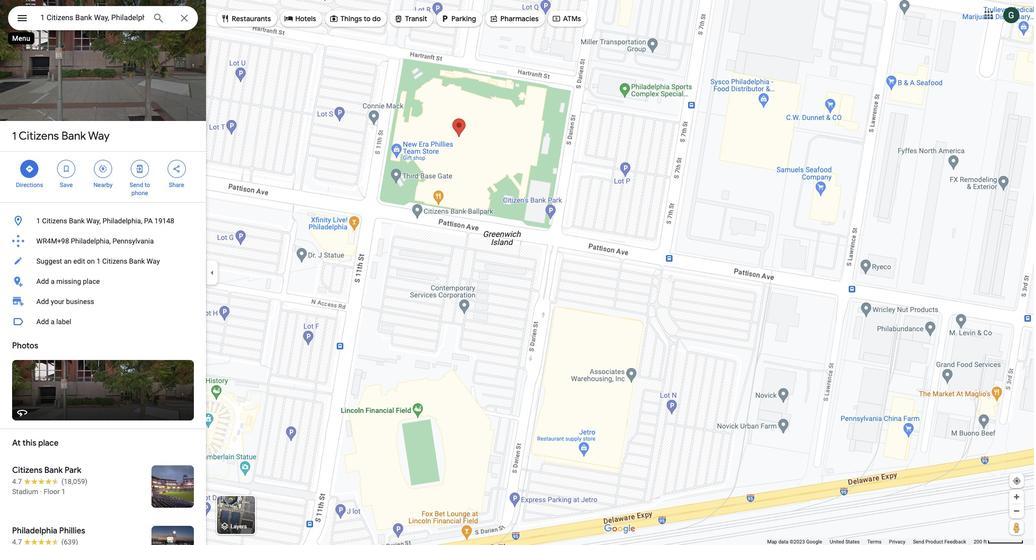 Task type: locate. For each thing, give the bounding box(es) containing it.
2 a from the top
[[51, 318, 55, 326]]

0 vertical spatial send
[[130, 182, 143, 189]]

place
[[83, 278, 100, 286], [38, 439, 58, 449]]

philadelphia phillies
[[12, 527, 85, 537]]

wr4m+98
[[36, 237, 69, 245]]

add left 'your'
[[36, 298, 49, 306]]

to up phone
[[145, 182, 150, 189]]

at
[[12, 439, 21, 449]]

4.7 stars 18,059 reviews image
[[12, 477, 87, 487]]

to
[[364, 14, 371, 23], [145, 182, 150, 189]]

1 vertical spatial way
[[147, 258, 160, 266]]

map
[[767, 540, 777, 545]]

map data ©2023 google
[[767, 540, 822, 545]]

zoom in image
[[1013, 494, 1020, 501]]

bank
[[61, 129, 86, 143], [69, 217, 85, 225], [129, 258, 145, 266], [44, 466, 63, 476]]

states
[[845, 540, 860, 545]]

floor
[[44, 488, 60, 496]]

1 add from the top
[[36, 278, 49, 286]]

0 horizontal spatial to
[[145, 182, 150, 189]]

way
[[88, 129, 110, 143], [147, 258, 160, 266]]

your
[[51, 298, 64, 306]]

(18,059)
[[61, 478, 87, 486]]

parking
[[451, 14, 476, 23]]

suggest an edit on 1 citizens bank way button
[[0, 251, 206, 272]]

1 vertical spatial place
[[38, 439, 58, 449]]

do
[[372, 14, 381, 23]]

1 vertical spatial send
[[913, 540, 924, 545]]

none field inside 1 citizens bank way, philadelphia, pa 19148 field
[[40, 12, 144, 24]]

1 citizens bank way, philadelphia, pa 19148
[[36, 217, 174, 225]]

ft
[[983, 540, 987, 545]]

add inside "link"
[[36, 298, 49, 306]]

add a label button
[[0, 312, 206, 332]]

a left missing
[[51, 278, 55, 286]]

send product feedback
[[913, 540, 966, 545]]

1 a from the top
[[51, 278, 55, 286]]

place down on
[[83, 278, 100, 286]]


[[98, 164, 108, 175]]

pennsylvania
[[112, 237, 154, 245]]

restaurants
[[232, 14, 271, 23]]

0 vertical spatial a
[[51, 278, 55, 286]]

send inside send to phone
[[130, 182, 143, 189]]

philadelphia,
[[102, 217, 142, 225], [71, 237, 111, 245]]

1 vertical spatial a
[[51, 318, 55, 326]]

4.7 stars 639 reviews image
[[12, 538, 78, 546]]

citizens up 
[[19, 129, 59, 143]]

zoom out image
[[1013, 508, 1020, 516]]

add
[[36, 278, 49, 286], [36, 298, 49, 306], [36, 318, 49, 326]]

way down pennsylvania
[[147, 258, 160, 266]]

philadelphia, up on
[[71, 237, 111, 245]]

200
[[974, 540, 982, 545]]

pharmacies
[[500, 14, 539, 23]]

1 vertical spatial add
[[36, 298, 49, 306]]

add your business
[[36, 298, 94, 306]]

to inside send to phone
[[145, 182, 150, 189]]

0 vertical spatial add
[[36, 278, 49, 286]]

1 horizontal spatial place
[[83, 278, 100, 286]]


[[172, 164, 181, 175]]

place right this
[[38, 439, 58, 449]]

to left 'do'
[[364, 14, 371, 23]]

0 vertical spatial philadelphia,
[[102, 217, 142, 225]]

citizens bank park
[[12, 466, 81, 476]]

©2023
[[790, 540, 805, 545]]

1 vertical spatial philadelphia,
[[71, 237, 111, 245]]

1 horizontal spatial send
[[913, 540, 924, 545]]

on
[[87, 258, 95, 266]]

1
[[12, 129, 16, 143], [36, 217, 40, 225], [97, 258, 100, 266], [61, 488, 65, 496]]


[[62, 164, 71, 175]]

united states
[[830, 540, 860, 545]]

200 ft button
[[974, 540, 1023, 545]]

hotels
[[295, 14, 316, 23]]

citizens
[[19, 129, 59, 143], [42, 217, 67, 225], [102, 258, 127, 266], [12, 466, 42, 476]]

send up phone
[[130, 182, 143, 189]]

citizens inside "button"
[[102, 258, 127, 266]]

0 horizontal spatial way
[[88, 129, 110, 143]]

privacy
[[889, 540, 905, 545]]

add down suggest
[[36, 278, 49, 286]]

add for add a label
[[36, 318, 49, 326]]

send left product
[[913, 540, 924, 545]]

0 vertical spatial place
[[83, 278, 100, 286]]

philadelphia, up pennsylvania
[[102, 217, 142, 225]]


[[284, 13, 293, 24]]

19148
[[154, 217, 174, 225]]

1 Citizens Bank Way, Philadelphia, PA 19148 field
[[8, 6, 198, 30]]

footer containing map data ©2023 google
[[767, 539, 974, 546]]

1 vertical spatial to
[[145, 182, 150, 189]]

bank left way,
[[69, 217, 85, 225]]

terms button
[[867, 539, 882, 546]]

send
[[130, 182, 143, 189], [913, 540, 924, 545]]

1 horizontal spatial way
[[147, 258, 160, 266]]

a for label
[[51, 318, 55, 326]]

philadelphia, inside button
[[102, 217, 142, 225]]

phone
[[131, 190, 148, 197]]

nearby
[[93, 182, 113, 189]]

0 vertical spatial to
[[364, 14, 371, 23]]

a
[[51, 278, 55, 286], [51, 318, 55, 326]]

bank inside button
[[69, 217, 85, 225]]

1 horizontal spatial to
[[364, 14, 371, 23]]

None field
[[40, 12, 144, 24]]

bank up 
[[61, 129, 86, 143]]

a left label
[[51, 318, 55, 326]]

citizens up add a missing place button
[[102, 258, 127, 266]]

add for add your business
[[36, 298, 49, 306]]

way inside "button"
[[147, 258, 160, 266]]

bank down pennsylvania
[[129, 258, 145, 266]]

data
[[778, 540, 788, 545]]

 atms
[[552, 13, 581, 24]]

send inside button
[[913, 540, 924, 545]]

footer
[[767, 539, 974, 546]]

1 citizens bank way main content
[[0, 0, 206, 546]]

phillies
[[59, 527, 85, 537]]

way up 
[[88, 129, 110, 143]]

2 add from the top
[[36, 298, 49, 306]]

citizens up wr4m+98
[[42, 217, 67, 225]]

add left label
[[36, 318, 49, 326]]

google maps element
[[0, 0, 1034, 546]]

share
[[169, 182, 184, 189]]

2 vertical spatial add
[[36, 318, 49, 326]]

 parking
[[440, 13, 476, 24]]

3 add from the top
[[36, 318, 49, 326]]

send for send product feedback
[[913, 540, 924, 545]]

0 horizontal spatial send
[[130, 182, 143, 189]]

privacy button
[[889, 539, 905, 546]]

google
[[806, 540, 822, 545]]



Task type: describe. For each thing, give the bounding box(es) containing it.
atms
[[563, 14, 581, 23]]

bank up 4.7 stars 18,059 reviews 'image'
[[44, 466, 63, 476]]

philadelphia
[[12, 527, 57, 537]]

park
[[65, 466, 81, 476]]

add your business link
[[0, 292, 206, 312]]

200 ft
[[974, 540, 987, 545]]

1 citizens bank way
[[12, 129, 110, 143]]

collapse side panel image
[[207, 267, 218, 278]]

united
[[830, 540, 844, 545]]


[[440, 13, 449, 24]]

1 inside '1 citizens bank way, philadelphia, pa 19148' button
[[36, 217, 40, 225]]

suggest
[[36, 258, 62, 266]]

at this place
[[12, 439, 58, 449]]

save
[[60, 182, 73, 189]]

product
[[926, 540, 943, 545]]

a for missing
[[51, 278, 55, 286]]

wr4m+98 philadelphia, pennsylvania
[[36, 237, 154, 245]]

footer inside google maps element
[[767, 539, 974, 546]]

terms
[[867, 540, 882, 545]]

show your location image
[[1012, 477, 1021, 486]]


[[329, 13, 338, 24]]


[[552, 13, 561, 24]]

send for send to phone
[[130, 182, 143, 189]]

edit
[[73, 258, 85, 266]]

 search field
[[8, 6, 198, 32]]

citizens up 4.7
[[12, 466, 42, 476]]

0 vertical spatial way
[[88, 129, 110, 143]]

1 inside suggest an edit on 1 citizens bank way "button"
[[97, 258, 100, 266]]

suggest an edit on 1 citizens bank way
[[36, 258, 160, 266]]


[[221, 13, 230, 24]]


[[25, 164, 34, 175]]

feedback
[[944, 540, 966, 545]]

philadelphia, inside button
[[71, 237, 111, 245]]

send product feedback button
[[913, 539, 966, 546]]

show street view coverage image
[[1009, 521, 1024, 536]]

 pharmacies
[[489, 13, 539, 24]]

an
[[64, 258, 72, 266]]

add a missing place button
[[0, 272, 206, 292]]

·
[[40, 488, 42, 496]]

stadium · floor 1
[[12, 488, 65, 496]]

to inside  things to do
[[364, 14, 371, 23]]

add for add a missing place
[[36, 278, 49, 286]]

philadelphia phillies link
[[0, 519, 206, 546]]

 hotels
[[284, 13, 316, 24]]

label
[[56, 318, 71, 326]]

transit
[[405, 14, 427, 23]]

citizens inside button
[[42, 217, 67, 225]]

directions
[[16, 182, 43, 189]]

wr4m+98 philadelphia, pennsylvania button
[[0, 231, 206, 251]]

actions for 1 citizens bank way region
[[0, 152, 206, 202]]


[[16, 11, 28, 25]]

missing
[[56, 278, 81, 286]]

send to phone
[[130, 182, 150, 197]]

 restaurants
[[221, 13, 271, 24]]

stadium
[[12, 488, 38, 496]]

add a missing place
[[36, 278, 100, 286]]

things
[[340, 14, 362, 23]]

pa
[[144, 217, 153, 225]]

 transit
[[394, 13, 427, 24]]

0 horizontal spatial place
[[38, 439, 58, 449]]

 button
[[8, 6, 36, 32]]

photos
[[12, 341, 38, 351]]


[[489, 13, 498, 24]]

bank inside "button"
[[129, 258, 145, 266]]

business
[[66, 298, 94, 306]]


[[135, 164, 144, 175]]

layers
[[231, 524, 247, 531]]

this
[[23, 439, 36, 449]]

1 citizens bank way, philadelphia, pa 19148 button
[[0, 211, 206, 231]]

way,
[[86, 217, 101, 225]]

google account: greg robinson  
(robinsongreg175@gmail.com) image
[[1003, 7, 1019, 23]]

 things to do
[[329, 13, 381, 24]]

united states button
[[830, 539, 860, 546]]

place inside button
[[83, 278, 100, 286]]


[[394, 13, 403, 24]]

add a label
[[36, 318, 71, 326]]

4.7
[[12, 478, 22, 486]]



Task type: vqa. For each thing, say whether or not it's contained in the screenshot.
second the 'Open'
no



